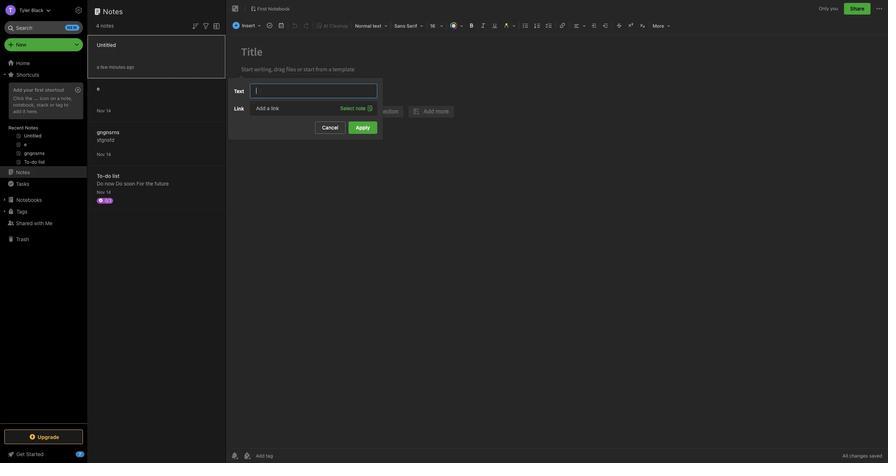 Task type: locate. For each thing, give the bounding box(es) containing it.
soon
[[124, 180, 135, 186]]

1 vertical spatial the
[[146, 180, 153, 186]]

first
[[257, 6, 267, 11]]

notes inside group
[[25, 125, 38, 131]]

get started
[[16, 451, 44, 457]]

the left ... at top left
[[25, 95, 32, 101]]

notes
[[103, 7, 123, 16], [25, 125, 38, 131], [16, 169, 30, 175]]

tag
[[56, 102, 63, 108]]

0 vertical spatial nov
[[97, 108, 105, 113]]

new
[[67, 25, 77, 30]]

tree
[[0, 57, 87, 423]]

serif
[[407, 23, 417, 29]]

nov
[[97, 108, 105, 113], [97, 152, 105, 157], [97, 189, 105, 195]]

14
[[106, 108, 111, 113], [106, 152, 111, 157], [106, 189, 111, 195]]

shared with me
[[16, 220, 52, 226]]

4 notes
[[96, 23, 114, 29]]

first
[[35, 87, 44, 93]]

1 vertical spatial 14
[[106, 152, 111, 157]]

the
[[25, 95, 32, 101], [146, 180, 153, 186]]

2 vertical spatial notes
[[16, 169, 30, 175]]

add filters image
[[202, 22, 210, 30]]

it
[[23, 108, 26, 114]]

all
[[843, 453, 848, 459]]

checklist image
[[544, 20, 554, 31]]

note window element
[[226, 0, 888, 463]]

notebook
[[268, 6, 290, 11]]

new
[[16, 41, 26, 48]]

task image
[[264, 20, 275, 31]]

3 nov 14 from the top
[[97, 189, 111, 195]]

home
[[16, 60, 30, 66]]

1 vertical spatial a
[[57, 95, 60, 101]]

More field
[[650, 20, 673, 31]]

14 down the sfgnsfd
[[106, 152, 111, 157]]

shortcuts button
[[0, 69, 87, 80]]

View options field
[[210, 21, 221, 30]]

future
[[155, 180, 169, 186]]

1 vertical spatial nov 14
[[97, 152, 111, 157]]

Search text field
[[9, 21, 78, 34]]

1 vertical spatial notes
[[25, 125, 38, 131]]

expand tags image
[[2, 208, 8, 214]]

do down list
[[116, 180, 122, 186]]

stack
[[37, 102, 48, 108]]

notes up tasks
[[16, 169, 30, 175]]

icon on a note, notebook, stack or tag to add it here.
[[13, 95, 72, 114]]

do
[[97, 180, 103, 186], [116, 180, 122, 186]]

underline image
[[490, 20, 500, 31]]

all changes saved
[[843, 453, 882, 459]]

Font color field
[[447, 20, 466, 31]]

Font family field
[[392, 20, 426, 31]]

tags
[[16, 208, 27, 214]]

Add filters field
[[202, 21, 210, 30]]

notebooks link
[[0, 194, 87, 206]]

notes right recent
[[25, 125, 38, 131]]

4
[[96, 23, 99, 29]]

the inside to-do list do now do soon for the future
[[146, 180, 153, 186]]

to-do list do now do soon for the future
[[97, 173, 169, 186]]

normal
[[355, 23, 371, 29]]

expand note image
[[231, 4, 240, 13]]

2 vertical spatial nov
[[97, 189, 105, 195]]

group
[[0, 80, 87, 169]]

tags button
[[0, 206, 87, 217]]

do down to-
[[97, 180, 103, 186]]

0 horizontal spatial the
[[25, 95, 32, 101]]

2 vertical spatial 14
[[106, 189, 111, 195]]

Sort options field
[[191, 21, 200, 30]]

group containing add your first shortcut
[[0, 80, 87, 169]]

2 vertical spatial nov 14
[[97, 189, 111, 195]]

0 horizontal spatial do
[[97, 180, 103, 186]]

trash
[[16, 236, 29, 242]]

subscript image
[[637, 20, 648, 31]]

tasks
[[16, 181, 29, 187]]

notes up the notes
[[103, 7, 123, 16]]

bold image
[[466, 20, 477, 31]]

upgrade button
[[4, 430, 83, 444]]

notebooks
[[16, 197, 42, 203]]

0/3
[[105, 198, 112, 203]]

list
[[112, 173, 120, 179]]

italic image
[[478, 20, 488, 31]]

a left few
[[97, 64, 99, 70]]

tree containing home
[[0, 57, 87, 423]]

nov up 0/3
[[97, 189, 105, 195]]

nov down the sfgnsfd
[[97, 152, 105, 157]]

notes inside notes link
[[16, 169, 30, 175]]

changes
[[849, 453, 868, 459]]

icon
[[40, 95, 49, 101]]

2 nov 14 from the top
[[97, 152, 111, 157]]

bulleted list image
[[521, 20, 531, 31]]

1 14 from the top
[[106, 108, 111, 113]]

0 horizontal spatial a
[[57, 95, 60, 101]]

indent image
[[589, 20, 599, 31]]

14 up gngnsrns at left top
[[106, 108, 111, 113]]

you
[[830, 6, 838, 11]]

a
[[97, 64, 99, 70], [57, 95, 60, 101]]

or
[[50, 102, 54, 108]]

0 vertical spatial 14
[[106, 108, 111, 113]]

Note Editor text field
[[226, 35, 888, 448]]

1 horizontal spatial do
[[116, 180, 122, 186]]

nov 14 down the sfgnsfd
[[97, 152, 111, 157]]

your
[[23, 87, 33, 93]]

nov 14
[[97, 108, 111, 113], [97, 152, 111, 157], [97, 189, 111, 195]]

tyler black
[[19, 7, 43, 13]]

1 horizontal spatial a
[[97, 64, 99, 70]]

1 horizontal spatial the
[[146, 180, 153, 186]]

expand notebooks image
[[2, 197, 8, 203]]

the right for
[[146, 180, 153, 186]]

1 do from the left
[[97, 180, 103, 186]]

Add tag field
[[255, 453, 310, 459]]

More actions field
[[875, 3, 884, 15]]

click the ...
[[13, 95, 39, 101]]

shortcuts
[[16, 71, 39, 78]]

now
[[105, 180, 114, 186]]

0 vertical spatial nov 14
[[97, 108, 111, 113]]

7
[[79, 452, 81, 457]]

new search field
[[9, 21, 79, 34]]

14 up 0/3
[[106, 189, 111, 195]]

nov down e
[[97, 108, 105, 113]]

do
[[105, 173, 111, 179]]

sans
[[394, 23, 405, 29]]

on
[[50, 95, 56, 101]]

here.
[[27, 108, 38, 114]]

1 vertical spatial nov
[[97, 152, 105, 157]]

2 14 from the top
[[106, 152, 111, 157]]

more actions image
[[875, 4, 884, 13]]

0 vertical spatial the
[[25, 95, 32, 101]]

more
[[653, 23, 664, 29]]

nov 14 up gngnsrns at left top
[[97, 108, 111, 113]]

trash link
[[0, 233, 87, 245]]

nov 14 up 0/3
[[97, 189, 111, 195]]

note,
[[61, 95, 72, 101]]

add
[[13, 87, 22, 93]]

1 nov 14 from the top
[[97, 108, 111, 113]]

a right on
[[57, 95, 60, 101]]

gngnsrns
[[97, 129, 119, 135]]

tasks button
[[0, 178, 87, 190]]

tyler
[[19, 7, 30, 13]]

0 vertical spatial a
[[97, 64, 99, 70]]



Task type: vqa. For each thing, say whether or not it's contained in the screenshot.
Enter task text field
no



Task type: describe. For each thing, give the bounding box(es) containing it.
add a reminder image
[[230, 451, 239, 460]]

add your first shortcut
[[13, 87, 64, 93]]

Font size field
[[427, 20, 446, 31]]

normal text
[[355, 23, 381, 29]]

add tag image
[[243, 451, 251, 460]]

text
[[373, 23, 381, 29]]

ago
[[127, 64, 134, 70]]

a inside icon on a note, notebook, stack or tag to add it here.
[[57, 95, 60, 101]]

to
[[64, 102, 68, 108]]

notes link
[[0, 166, 87, 178]]

numbered list image
[[532, 20, 542, 31]]

2 do from the left
[[116, 180, 122, 186]]

shared with me link
[[0, 217, 87, 229]]

Highlight field
[[501, 20, 518, 31]]

outdent image
[[601, 20, 611, 31]]

Insert field
[[231, 20, 263, 31]]

click
[[13, 95, 24, 101]]

started
[[26, 451, 44, 457]]

16
[[430, 23, 435, 29]]

1 nov from the top
[[97, 108, 105, 113]]

black
[[31, 7, 43, 13]]

3 nov from the top
[[97, 189, 105, 195]]

first notebook button
[[248, 4, 292, 14]]

insert link image
[[557, 20, 568, 31]]

minutes
[[109, 64, 125, 70]]

saved
[[869, 453, 882, 459]]

new button
[[4, 38, 83, 51]]

upgrade
[[38, 434, 59, 440]]

2 nov from the top
[[97, 152, 105, 157]]

add
[[13, 108, 21, 114]]

shortcut
[[45, 87, 64, 93]]

recent notes
[[8, 125, 38, 131]]

me
[[45, 220, 52, 226]]

click to collapse image
[[85, 450, 90, 458]]

share
[[850, 5, 864, 12]]

first notebook
[[257, 6, 290, 11]]

home link
[[0, 57, 87, 69]]

calendar event image
[[276, 20, 286, 31]]

Account field
[[0, 3, 51, 17]]

shared
[[16, 220, 33, 226]]

Heading level field
[[353, 20, 390, 31]]

notebook,
[[13, 102, 35, 108]]

only you
[[819, 6, 838, 11]]

e
[[97, 85, 100, 91]]

recent
[[8, 125, 24, 131]]

strikethrough image
[[614, 20, 624, 31]]

for
[[137, 180, 144, 186]]

get
[[16, 451, 25, 457]]

3 14 from the top
[[106, 189, 111, 195]]

sans serif
[[394, 23, 417, 29]]

...
[[34, 95, 39, 101]]

Alignment field
[[570, 20, 588, 31]]

insert
[[242, 23, 255, 28]]

Help and Learning task checklist field
[[0, 449, 87, 460]]

with
[[34, 220, 44, 226]]

0 vertical spatial notes
[[103, 7, 123, 16]]

group inside tree
[[0, 80, 87, 169]]

few
[[100, 64, 108, 70]]

the inside group
[[25, 95, 32, 101]]

share button
[[844, 3, 871, 15]]

only
[[819, 6, 829, 11]]

a few minutes ago
[[97, 64, 134, 70]]

settings image
[[74, 6, 83, 15]]

untitled
[[97, 42, 116, 48]]

to-
[[97, 173, 105, 179]]

sfgnsfd
[[97, 137, 114, 143]]

notes
[[101, 23, 114, 29]]

superscript image
[[626, 20, 636, 31]]



